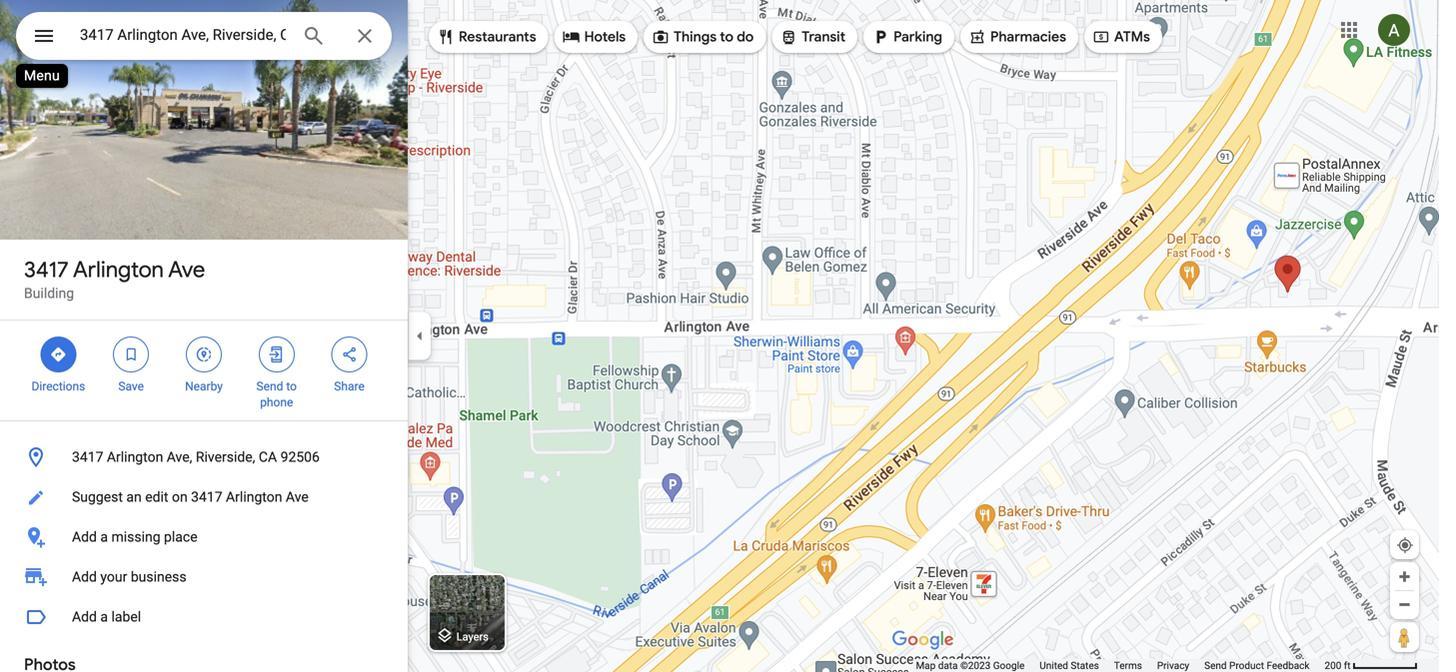 Task type: describe. For each thing, give the bounding box(es) containing it.
atms
[[1115, 28, 1150, 46]]

feedback
[[1267, 660, 1310, 672]]

united
[[1040, 660, 1069, 672]]

 things to do
[[652, 26, 754, 48]]

directions
[[31, 380, 85, 394]]


[[780, 26, 798, 48]]

privacy
[[1157, 660, 1190, 672]]

on
[[172, 489, 188, 506]]

parking
[[894, 28, 943, 46]]

©2023
[[961, 660, 991, 672]]


[[1093, 26, 1111, 48]]

zoom out image
[[1398, 598, 1413, 613]]

a for missing
[[100, 529, 108, 546]]

map data ©2023 google
[[916, 660, 1025, 672]]

states
[[1071, 660, 1099, 672]]


[[49, 344, 67, 366]]

3417 inside button
[[191, 489, 223, 506]]

suggest
[[72, 489, 123, 506]]

92506
[[280, 449, 320, 466]]

show your location image
[[1397, 537, 1415, 555]]

footer inside google maps element
[[916, 660, 1325, 673]]

add for add a missing place
[[72, 529, 97, 546]]

save
[[118, 380, 144, 394]]

 search field
[[16, 12, 392, 64]]

to inside the  things to do
[[720, 28, 734, 46]]


[[652, 26, 670, 48]]


[[122, 344, 140, 366]]

 pharmacies
[[969, 26, 1067, 48]]

3417 for ave,
[[72, 449, 103, 466]]

arlington for ave
[[73, 256, 164, 284]]

google account: angela cha  
(angela.cha@adept.ai) image
[[1379, 14, 1411, 46]]

restaurants
[[459, 28, 536, 46]]


[[437, 26, 455, 48]]

suggest an edit on 3417 arlington ave
[[72, 489, 309, 506]]

phone
[[260, 396, 293, 410]]

send for send product feedback
[[1205, 660, 1227, 672]]

share
[[334, 380, 365, 394]]

200 ft button
[[1325, 660, 1419, 672]]


[[268, 344, 286, 366]]


[[32, 21, 56, 50]]

add a label button
[[0, 598, 408, 638]]

collapse side panel image
[[409, 325, 431, 347]]

3417 arlington ave building
[[24, 256, 205, 302]]

ft
[[1344, 660, 1351, 672]]

200 ft
[[1325, 660, 1351, 672]]

product
[[1230, 660, 1265, 672]]

terms
[[1114, 660, 1142, 672]]

to inside send to phone
[[286, 380, 297, 394]]


[[195, 344, 213, 366]]

nearby
[[185, 380, 223, 394]]

arlington inside button
[[226, 489, 282, 506]]

 button
[[16, 12, 72, 64]]

send product feedback
[[1205, 660, 1310, 672]]

your
[[100, 569, 127, 586]]

data
[[938, 660, 958, 672]]

3417 arlington ave main content
[[0, 0, 408, 673]]

 parking
[[872, 26, 943, 48]]

send to phone
[[256, 380, 297, 410]]

do
[[737, 28, 754, 46]]

place
[[164, 529, 198, 546]]



Task type: locate. For each thing, give the bounding box(es) containing it.
send up the phone
[[256, 380, 283, 394]]

3417 for ave
[[24, 256, 69, 284]]

missing
[[111, 529, 160, 546]]

2 a from the top
[[100, 609, 108, 626]]

a left missing
[[100, 529, 108, 546]]

add your business
[[72, 569, 187, 586]]

1 add from the top
[[72, 529, 97, 546]]

1 vertical spatial 3417
[[72, 449, 103, 466]]

1 vertical spatial add
[[72, 569, 97, 586]]

1 vertical spatial ave
[[286, 489, 309, 506]]

send left product
[[1205, 660, 1227, 672]]

ave,
[[167, 449, 192, 466]]

arlington inside button
[[107, 449, 163, 466]]

0 horizontal spatial to
[[286, 380, 297, 394]]

2 vertical spatial arlington
[[226, 489, 282, 506]]

1 a from the top
[[100, 529, 108, 546]]

label
[[111, 609, 141, 626]]

0 horizontal spatial send
[[256, 380, 283, 394]]

footer containing map data ©2023 google
[[916, 660, 1325, 673]]

2 vertical spatial add
[[72, 609, 97, 626]]

send product feedback button
[[1205, 660, 1310, 673]]

1 vertical spatial send
[[1205, 660, 1227, 672]]

transit
[[802, 28, 846, 46]]

layers
[[457, 631, 489, 644]]

an
[[126, 489, 142, 506]]

riverside,
[[196, 449, 255, 466]]

3417 arlington ave, riverside, ca 92506
[[72, 449, 320, 466]]

add
[[72, 529, 97, 546], [72, 569, 97, 586], [72, 609, 97, 626]]

arlington down ca
[[226, 489, 282, 506]]

3417 inside button
[[72, 449, 103, 466]]

arlington up the building at the left top
[[73, 256, 164, 284]]

footer
[[916, 660, 1325, 673]]

0 vertical spatial send
[[256, 380, 283, 394]]

show street view coverage image
[[1391, 623, 1420, 653]]

a
[[100, 529, 108, 546], [100, 609, 108, 626]]

send for send to phone
[[256, 380, 283, 394]]

200
[[1325, 660, 1342, 672]]

united states
[[1040, 660, 1099, 672]]

actions for 3417 arlington ave region
[[0, 321, 408, 421]]

0 vertical spatial arlington
[[73, 256, 164, 284]]

3417 up the suggest
[[72, 449, 103, 466]]

add a missing place
[[72, 529, 198, 546]]

edit
[[145, 489, 168, 506]]

0 vertical spatial a
[[100, 529, 108, 546]]

arlington for ave,
[[107, 449, 163, 466]]

hotels
[[584, 28, 626, 46]]

google
[[993, 660, 1025, 672]]

1 horizontal spatial ave
[[286, 489, 309, 506]]

add inside button
[[72, 609, 97, 626]]

0 horizontal spatial 3417
[[24, 256, 69, 284]]

3417 up the building at the left top
[[24, 256, 69, 284]]

2 vertical spatial 3417
[[191, 489, 223, 506]]

add left your
[[72, 569, 97, 586]]

a left label on the bottom of page
[[100, 609, 108, 626]]

send
[[256, 380, 283, 394], [1205, 660, 1227, 672]]

add your business link
[[0, 558, 408, 598]]

add for add your business
[[72, 569, 97, 586]]

send inside button
[[1205, 660, 1227, 672]]

1 vertical spatial a
[[100, 609, 108, 626]]

1 horizontal spatial to
[[720, 28, 734, 46]]

ave inside 3417 arlington ave building
[[168, 256, 205, 284]]

add a label
[[72, 609, 141, 626]]

a for label
[[100, 609, 108, 626]]

 transit
[[780, 26, 846, 48]]

arlington
[[73, 256, 164, 284], [107, 449, 163, 466], [226, 489, 282, 506]]

1 vertical spatial to
[[286, 380, 297, 394]]


[[340, 344, 358, 366]]

map
[[916, 660, 936, 672]]


[[562, 26, 580, 48]]

3417 arlington ave, riverside, ca 92506 button
[[0, 438, 408, 478]]

arlington inside 3417 arlington ave building
[[73, 256, 164, 284]]


[[872, 26, 890, 48]]

terms button
[[1114, 660, 1142, 673]]

ave inside suggest an edit on 3417 arlington ave button
[[286, 489, 309, 506]]

none field inside "3417 arlington ave, riverside, ca 92506" 'field'
[[80, 23, 286, 47]]

3417
[[24, 256, 69, 284], [72, 449, 103, 466], [191, 489, 223, 506]]

add for add a label
[[72, 609, 97, 626]]

google maps element
[[0, 0, 1440, 673]]

 hotels
[[562, 26, 626, 48]]

0 vertical spatial add
[[72, 529, 97, 546]]

add down the suggest
[[72, 529, 97, 546]]

to left do
[[720, 28, 734, 46]]

united states button
[[1040, 660, 1099, 673]]

zoom in image
[[1398, 570, 1413, 585]]

to
[[720, 28, 734, 46], [286, 380, 297, 394]]

add left label on the bottom of page
[[72, 609, 97, 626]]

2 horizontal spatial 3417
[[191, 489, 223, 506]]

ave up the 
[[168, 256, 205, 284]]

arlington up an
[[107, 449, 163, 466]]

send inside send to phone
[[256, 380, 283, 394]]

pharmacies
[[991, 28, 1067, 46]]

None field
[[80, 23, 286, 47]]

building
[[24, 285, 74, 302]]

ca
[[259, 449, 277, 466]]

 atms
[[1093, 26, 1150, 48]]

1 horizontal spatial send
[[1205, 660, 1227, 672]]

to up the phone
[[286, 380, 297, 394]]

things
[[674, 28, 717, 46]]

0 vertical spatial to
[[720, 28, 734, 46]]

add inside button
[[72, 529, 97, 546]]


[[969, 26, 987, 48]]

business
[[131, 569, 187, 586]]

0 vertical spatial ave
[[168, 256, 205, 284]]

1 horizontal spatial 3417
[[72, 449, 103, 466]]

privacy button
[[1157, 660, 1190, 673]]

a inside button
[[100, 609, 108, 626]]

ave
[[168, 256, 205, 284], [286, 489, 309, 506]]

2 add from the top
[[72, 569, 97, 586]]

 restaurants
[[437, 26, 536, 48]]

3417 Arlington Ave, Riverside, CA 92506 field
[[16, 12, 392, 60]]

ave down 92506
[[286, 489, 309, 506]]

3 add from the top
[[72, 609, 97, 626]]

suggest an edit on 3417 arlington ave button
[[0, 478, 408, 518]]

0 horizontal spatial ave
[[168, 256, 205, 284]]

0 vertical spatial 3417
[[24, 256, 69, 284]]

1 vertical spatial arlington
[[107, 449, 163, 466]]

add a missing place button
[[0, 518, 408, 558]]

3417 right on
[[191, 489, 223, 506]]

3417 inside 3417 arlington ave building
[[24, 256, 69, 284]]

a inside button
[[100, 529, 108, 546]]



Task type: vqa. For each thing, say whether or not it's contained in the screenshot.
Directions
yes



